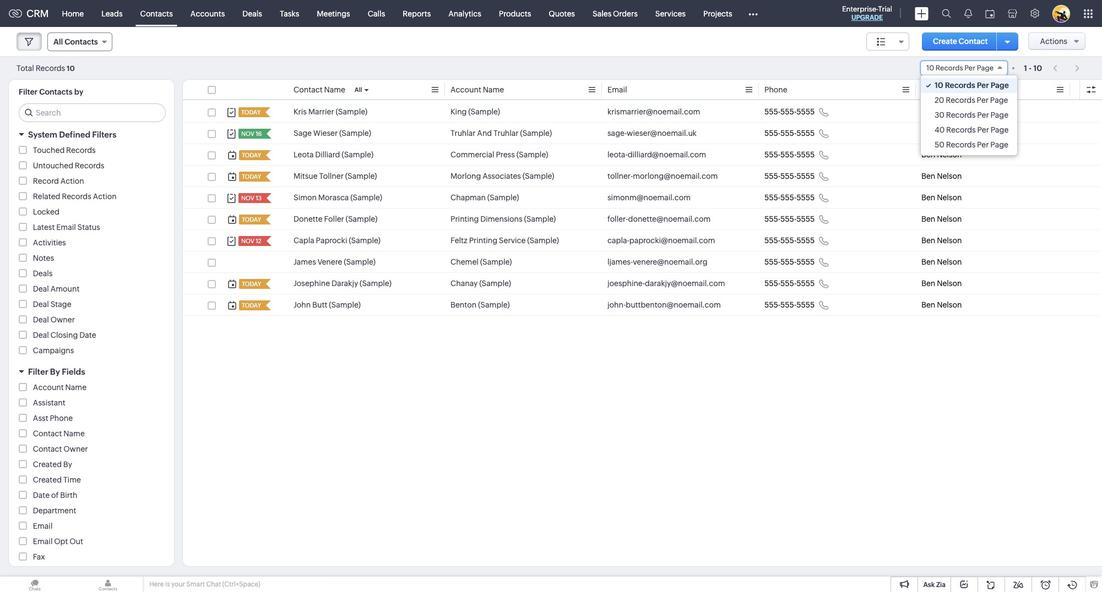 Task type: locate. For each thing, give the bounding box(es) containing it.
0 vertical spatial contact owner
[[921, 85, 976, 94]]

mitsue tollner (sample)
[[294, 172, 377, 181]]

555-555-5555 for darakjy@noemail.com
[[764, 279, 815, 288]]

1 vertical spatial filter
[[28, 367, 48, 377]]

create menu image
[[915, 7, 929, 20]]

campaigns
[[33, 346, 74, 355]]

sage wieser (sample)
[[294, 129, 371, 138]]

deal owner
[[33, 316, 75, 324]]

ben nelson for wieser@noemail.uk
[[921, 129, 962, 138]]

today up nov 13 at the left of the page
[[242, 173, 261, 180]]

20 records per page
[[935, 96, 1008, 105]]

records down 10 records per page option
[[946, 96, 975, 105]]

0 vertical spatial account name
[[451, 85, 504, 94]]

6 555-555-5555 from the top
[[764, 215, 815, 224]]

8 ben from the top
[[921, 258, 935, 267]]

3 nov from the top
[[241, 238, 254, 245]]

0 vertical spatial created
[[33, 460, 62, 469]]

records inside 30 records per page "option"
[[946, 111, 976, 120]]

owner up 20 records per page
[[952, 85, 976, 94]]

foller-
[[607, 215, 628, 224]]

ask zia
[[923, 582, 946, 589]]

20 records per page option
[[921, 93, 1017, 108]]

contact owner
[[921, 85, 976, 94], [33, 445, 88, 454]]

and
[[477, 129, 492, 138]]

nov left 16
[[241, 131, 254, 137]]

1 horizontal spatial date
[[79, 331, 96, 340]]

today for john butt (sample)
[[242, 302, 261, 309]]

(sample) right 'press'
[[516, 150, 548, 159]]

nelson for darakjy@noemail.com
[[937, 279, 962, 288]]

navigation
[[1048, 60, 1086, 76]]

action up related records action
[[60, 177, 84, 186]]

1 vertical spatial date
[[33, 491, 50, 500]]

10 nelson from the top
[[937, 301, 962, 310]]

2 ben nelson from the top
[[921, 129, 962, 138]]

contacts right leads
[[140, 9, 173, 18]]

3 nelson from the top
[[937, 150, 962, 159]]

all up total records 10 on the top of the page
[[53, 37, 63, 46]]

2 555-555-5555 from the top
[[764, 129, 815, 138]]

contacts link
[[131, 0, 182, 27]]

nov 12
[[241, 238, 261, 245]]

by left fields at bottom left
[[50, 367, 60, 377]]

10 down create
[[926, 64, 934, 72]]

records down 40 records per page option
[[946, 140, 976, 149]]

nelson for buttbenton@noemail.com
[[937, 301, 962, 310]]

filter contacts by
[[19, 88, 83, 96]]

truhlar left and
[[451, 129, 476, 138]]

contact owner up "created by"
[[33, 445, 88, 454]]

Search text field
[[19, 104, 165, 122]]

1 vertical spatial contact owner
[[33, 445, 88, 454]]

deal for deal amount
[[33, 285, 49, 294]]

deals
[[243, 9, 262, 18], [33, 269, 53, 278]]

5555 for wieser@noemail.uk
[[797, 129, 815, 138]]

enterprise-
[[842, 5, 878, 13]]

9 5555 from the top
[[797, 279, 815, 288]]

john
[[294, 301, 311, 310]]

1 horizontal spatial deals
[[243, 9, 262, 18]]

created for created time
[[33, 476, 62, 485]]

wieser
[[313, 129, 338, 138]]

feltz printing service (sample) link
[[451, 235, 559, 246]]

contacts down home "link"
[[65, 37, 98, 46]]

5 5555 from the top
[[797, 193, 815, 202]]

leads link
[[93, 0, 131, 27]]

1 created from the top
[[33, 460, 62, 469]]

all
[[53, 37, 63, 46], [355, 86, 362, 93]]

40 records per page
[[935, 126, 1009, 134]]

deal up deal stage
[[33, 285, 49, 294]]

1 horizontal spatial by
[[63, 460, 72, 469]]

0 horizontal spatial date
[[33, 491, 50, 500]]

smart
[[186, 581, 205, 589]]

8 nelson from the top
[[937, 258, 962, 267]]

9 ben nelson from the top
[[921, 279, 962, 288]]

0 vertical spatial action
[[60, 177, 84, 186]]

555-555-5555 for donette@noemail.com
[[764, 215, 815, 224]]

1 ben nelson from the top
[[921, 107, 962, 116]]

deal down deal stage
[[33, 316, 49, 324]]

1
[[1024, 64, 1027, 72]]

None field
[[866, 32, 909, 51]]

contact name
[[294, 85, 345, 94], [33, 430, 85, 438]]

sage-wieser@noemail.uk
[[607, 129, 697, 138]]

per up 20 records per page
[[977, 81, 989, 90]]

account name up king (sample) at the top left
[[451, 85, 504, 94]]

name
[[324, 85, 345, 94], [483, 85, 504, 94], [65, 383, 86, 392], [63, 430, 85, 438]]

mitsue tollner (sample) link
[[294, 171, 377, 182]]

contact name up marrier
[[294, 85, 345, 94]]

records inside 10 records per page option
[[945, 81, 975, 90]]

0 vertical spatial nov
[[241, 131, 254, 137]]

0 horizontal spatial truhlar
[[451, 129, 476, 138]]

created for created by
[[33, 460, 62, 469]]

josephine
[[294, 279, 330, 288]]

create menu element
[[908, 0, 935, 27]]

6 ben from the top
[[921, 215, 935, 224]]

analytics
[[448, 9, 481, 18]]

2 vertical spatial owner
[[63, 445, 88, 454]]

related records action
[[33, 192, 117, 201]]

1 vertical spatial contacts
[[65, 37, 98, 46]]

venere@noemail.org
[[633, 258, 708, 267]]

date right closing at left
[[79, 331, 96, 340]]

2 vertical spatial contacts
[[39, 88, 73, 96]]

sage wieser (sample) link
[[294, 128, 371, 139]]

projects
[[703, 9, 732, 18]]

signals image
[[964, 9, 972, 18]]

0 horizontal spatial account name
[[33, 383, 86, 392]]

records down defined at the top left of the page
[[66, 146, 96, 155]]

10 inside total records 10
[[67, 64, 75, 72]]

by for created
[[63, 460, 72, 469]]

today link up nov 13 link
[[239, 172, 262, 182]]

10 records per page up 10 records per page option
[[926, 64, 994, 72]]

3 5555 from the top
[[797, 150, 815, 159]]

filter down total
[[19, 88, 38, 96]]

tollner-morlong@noemail.com link
[[607, 171, 718, 182]]

9 ben from the top
[[921, 279, 935, 288]]

today for leota dilliard (sample)
[[242, 152, 261, 159]]

by inside dropdown button
[[50, 367, 60, 377]]

system defined filters
[[28, 130, 116, 139]]

ben for donette@noemail.com
[[921, 215, 935, 224]]

deals left tasks
[[243, 9, 262, 18]]

today link down nov 16 link
[[239, 150, 262, 160]]

8 5555 from the top
[[797, 258, 815, 267]]

amount
[[50, 285, 80, 294]]

created by
[[33, 460, 72, 469]]

account name down filter by fields
[[33, 383, 86, 392]]

today down nov 13 at the left of the page
[[242, 216, 261, 223]]

commercial press (sample)
[[451, 150, 548, 159]]

0 horizontal spatial contact name
[[33, 430, 85, 438]]

9 555-555-5555 from the top
[[764, 279, 815, 288]]

0 horizontal spatial contact owner
[[33, 445, 88, 454]]

page up 20 records per page
[[991, 81, 1009, 90]]

0 horizontal spatial all
[[53, 37, 63, 46]]

1 horizontal spatial all
[[355, 86, 362, 93]]

contact name down asst phone
[[33, 430, 85, 438]]

8 555-555-5555 from the top
[[764, 258, 815, 267]]

ben nelson for dilliard@noemail.com
[[921, 150, 962, 159]]

1 vertical spatial by
[[63, 460, 72, 469]]

page up the 30 records per page at the top of the page
[[990, 96, 1008, 105]]

page down 40 records per page
[[990, 140, 1008, 149]]

created down "created by"
[[33, 476, 62, 485]]

commercial
[[451, 150, 494, 159]]

3 ben from the top
[[921, 150, 935, 159]]

2 created from the top
[[33, 476, 62, 485]]

page inside option
[[991, 81, 1009, 90]]

leota-dilliard@noemail.com link
[[607, 149, 706, 160]]

nov for capla
[[241, 238, 254, 245]]

7 555-555-5555 from the top
[[764, 236, 815, 245]]

upgrade
[[851, 14, 883, 21]]

1 vertical spatial all
[[355, 86, 362, 93]]

3 ben nelson from the top
[[921, 150, 962, 159]]

2 deal from the top
[[33, 300, 49, 309]]

page inside 'field'
[[977, 64, 994, 72]]

all for all
[[355, 86, 362, 93]]

per inside 10 records per page option
[[977, 81, 989, 90]]

truhlar up 'press'
[[494, 129, 519, 138]]

page down the 30 records per page at the top of the page
[[991, 126, 1009, 134]]

1 vertical spatial created
[[33, 476, 62, 485]]

1 vertical spatial phone
[[50, 414, 73, 423]]

today left john
[[242, 302, 261, 309]]

10 records per page inside option
[[935, 81, 1009, 90]]

7 nelson from the top
[[937, 236, 962, 245]]

analytics link
[[440, 0, 490, 27]]

kris
[[294, 107, 307, 116]]

ben nelson for morlong@noemail.com
[[921, 172, 962, 181]]

records inside 10 records per page 'field'
[[936, 64, 963, 72]]

filter down campaigns
[[28, 367, 48, 377]]

per for 10 records per page option
[[977, 81, 989, 90]]

2 vertical spatial nov
[[241, 238, 254, 245]]

today link for john
[[239, 301, 262, 311]]

7 ben nelson from the top
[[921, 236, 962, 245]]

printing up 'chemel (sample)' link
[[469, 236, 497, 245]]

10 555-555-5555 from the top
[[764, 301, 815, 310]]

signals element
[[958, 0, 979, 27]]

tollner
[[319, 172, 344, 181]]

orders
[[613, 9, 638, 18]]

calendar image
[[985, 9, 995, 18]]

filter inside dropdown button
[[28, 367, 48, 377]]

1 vertical spatial nov
[[241, 195, 254, 202]]

contact right create
[[959, 37, 988, 46]]

josephine darakjy (sample) link
[[294, 278, 392, 289]]

0 vertical spatial by
[[50, 367, 60, 377]]

contact owner up 20
[[921, 85, 976, 94]]

1 vertical spatial account name
[[33, 383, 86, 392]]

per inside 50 records per page option
[[977, 140, 989, 149]]

ben for dilliard@noemail.com
[[921, 150, 935, 159]]

action up the status
[[93, 192, 117, 201]]

projects link
[[695, 0, 741, 27]]

date left of
[[33, 491, 50, 500]]

records up filter contacts by
[[36, 64, 65, 72]]

deal left 'stage'
[[33, 300, 49, 309]]

2 ben from the top
[[921, 129, 935, 138]]

nelson for donette@noemail.com
[[937, 215, 962, 224]]

chanay (sample) link
[[451, 278, 511, 289]]

3 deal from the top
[[33, 316, 49, 324]]

today link for donette
[[239, 215, 262, 225]]

per inside 30 records per page "option"
[[977, 111, 989, 120]]

0 vertical spatial phone
[[764, 85, 787, 94]]

ben for venere@noemail.org
[[921, 258, 935, 267]]

4 nelson from the top
[[937, 172, 962, 181]]

contact up 20
[[921, 85, 950, 94]]

today up nov 16 link
[[241, 109, 261, 116]]

nelson for morlong@noemail.com
[[937, 172, 962, 181]]

per up 10 records per page option
[[964, 64, 975, 72]]

mitsue
[[294, 172, 318, 181]]

today
[[241, 109, 261, 116], [242, 152, 261, 159], [242, 173, 261, 180], [242, 216, 261, 223], [242, 281, 261, 288], [242, 302, 261, 309]]

nelson for dilliard@noemail.com
[[937, 150, 962, 159]]

contact
[[959, 37, 988, 46], [294, 85, 323, 94], [921, 85, 950, 94], [33, 430, 62, 438], [33, 445, 62, 454]]

per up the 30 records per page at the top of the page
[[977, 96, 989, 105]]

per down 40 records per page
[[977, 140, 989, 149]]

(sample) up service
[[524, 215, 556, 224]]

4 deal from the top
[[33, 331, 49, 340]]

today link down nov 13 link
[[239, 215, 262, 225]]

all for all contacts
[[53, 37, 63, 46]]

john-buttbenton@noemail.com
[[607, 301, 721, 310]]

press
[[496, 150, 515, 159]]

page for 50 records per page option
[[990, 140, 1008, 149]]

email up fax at the left bottom of page
[[33, 538, 53, 546]]

10 inside 'field'
[[926, 64, 934, 72]]

0 vertical spatial all
[[53, 37, 63, 46]]

printing dimensions (sample)
[[451, 215, 556, 224]]

records down 30 records per page "option"
[[946, 126, 976, 134]]

nelson
[[937, 107, 962, 116], [937, 129, 962, 138], [937, 150, 962, 159], [937, 172, 962, 181], [937, 193, 962, 202], [937, 215, 962, 224], [937, 236, 962, 245], [937, 258, 962, 267], [937, 279, 962, 288], [937, 301, 962, 310]]

records
[[36, 64, 65, 72], [936, 64, 963, 72], [945, 81, 975, 90], [946, 96, 975, 105], [946, 111, 976, 120], [946, 126, 976, 134], [946, 140, 976, 149], [66, 146, 96, 155], [75, 161, 104, 170], [62, 192, 91, 201]]

printing down chapman
[[451, 215, 479, 224]]

30 records per page option
[[921, 108, 1017, 123]]

0 horizontal spatial by
[[50, 367, 60, 377]]

ben nelson for donette@noemail.com
[[921, 215, 962, 224]]

3 555-555-5555 from the top
[[764, 150, 815, 159]]

per inside 40 records per page option
[[977, 126, 989, 134]]

stage
[[50, 300, 71, 309]]

2 5555 from the top
[[797, 129, 815, 138]]

per inside 20 records per page option
[[977, 96, 989, 105]]

list box
[[921, 75, 1017, 155]]

2 nov from the top
[[241, 195, 254, 202]]

6 5555 from the top
[[797, 215, 815, 224]]

paprocki
[[316, 236, 347, 245]]

filter by fields button
[[9, 362, 174, 382]]

per for 50 records per page option
[[977, 140, 989, 149]]

row group
[[183, 101, 1099, 316]]

40
[[935, 126, 945, 134]]

(sample) right associates at the left
[[523, 172, 554, 181]]

1 horizontal spatial truhlar
[[494, 129, 519, 138]]

0 vertical spatial 10 records per page
[[926, 64, 994, 72]]

page up 10 records per page option
[[977, 64, 994, 72]]

account up assistant
[[33, 383, 64, 392]]

contacts image
[[73, 577, 143, 593]]

1 vertical spatial contact name
[[33, 430, 85, 438]]

1 vertical spatial account
[[33, 383, 64, 392]]

leads
[[101, 9, 123, 18]]

by up time
[[63, 460, 72, 469]]

8 ben nelson from the top
[[921, 258, 962, 267]]

7 ben from the top
[[921, 236, 935, 245]]

1 horizontal spatial account
[[451, 85, 481, 94]]

10 records per page up 20 records per page
[[935, 81, 1009, 90]]

0 vertical spatial filter
[[19, 88, 38, 96]]

all up kris marrier (sample)
[[355, 86, 362, 93]]

fields
[[62, 367, 85, 377]]

page inside "option"
[[991, 111, 1009, 120]]

per down the 30 records per page at the top of the page
[[977, 126, 989, 134]]

2 nelson from the top
[[937, 129, 962, 138]]

today link up nov 16 link
[[238, 107, 262, 117]]

0 vertical spatial deals
[[243, 9, 262, 18]]

kris marrier (sample) link
[[294, 106, 367, 117]]

1 horizontal spatial action
[[93, 192, 117, 201]]

(sample) down chanay (sample) in the top left of the page
[[478, 301, 510, 310]]

10 ben nelson from the top
[[921, 301, 962, 310]]

per for 40 records per page option
[[977, 126, 989, 134]]

nov inside 'link'
[[241, 238, 254, 245]]

page up 40 records per page
[[991, 111, 1009, 120]]

phone
[[764, 85, 787, 94], [50, 414, 73, 423]]

(sample) right darakjy
[[360, 279, 392, 288]]

10 ben from the top
[[921, 301, 935, 310]]

today link for josephine
[[239, 279, 262, 289]]

(sample) right paprocki
[[349, 236, 381, 245]]

5555 for venere@noemail.org
[[797, 258, 815, 267]]

7 5555 from the top
[[797, 236, 815, 245]]

10 inside option
[[935, 81, 943, 90]]

contacts for all contacts
[[65, 37, 98, 46]]

deal for deal owner
[[33, 316, 49, 324]]

today down nov 16 on the left of page
[[242, 152, 261, 159]]

deals down notes
[[33, 269, 53, 278]]

records up 20 records per page option
[[945, 81, 975, 90]]

nov left 12
[[241, 238, 254, 245]]

today down nov 12 on the top left of the page
[[242, 281, 261, 288]]

1 horizontal spatial contact name
[[294, 85, 345, 94]]

today link down nov 12 'link'
[[239, 279, 262, 289]]

1 truhlar from the left
[[451, 129, 476, 138]]

deal for deal closing date
[[33, 331, 49, 340]]

joesphine-darakjy@noemail.com
[[607, 279, 725, 288]]

all inside all contacts "field"
[[53, 37, 63, 46]]

latest
[[33, 223, 55, 232]]

ben for paprocki@noemail.com
[[921, 236, 935, 245]]

1 vertical spatial 10 records per page
[[935, 81, 1009, 90]]

nov left 13
[[241, 195, 254, 202]]

tollner-morlong@noemail.com
[[607, 172, 718, 181]]

6 nelson from the top
[[937, 215, 962, 224]]

crm link
[[9, 8, 49, 19]]

contacts left by
[[39, 88, 73, 96]]

5555
[[797, 107, 815, 116], [797, 129, 815, 138], [797, 150, 815, 159], [797, 172, 815, 181], [797, 193, 815, 202], [797, 215, 815, 224], [797, 236, 815, 245], [797, 258, 815, 267], [797, 279, 815, 288], [797, 301, 815, 310]]

nov for sage
[[241, 131, 254, 137]]

4 555-555-5555 from the top
[[764, 172, 815, 181]]

truhlar
[[451, 129, 476, 138], [494, 129, 519, 138]]

5555 for dilliard@noemail.com
[[797, 150, 815, 159]]

10 5555 from the top
[[797, 301, 815, 310]]

name down asst phone
[[63, 430, 85, 438]]

profile image
[[1053, 5, 1070, 22]]

today link for kris
[[238, 107, 262, 117]]

1 nov from the top
[[241, 131, 254, 137]]

Other Modules field
[[741, 5, 765, 22]]

5555 for buttbenton@noemail.com
[[797, 301, 815, 310]]

owner up "created by"
[[63, 445, 88, 454]]

name down fields at bottom left
[[65, 383, 86, 392]]

1 - 10
[[1024, 64, 1042, 72]]

(sample) right foller
[[346, 215, 377, 224]]

4 5555 from the top
[[797, 172, 815, 181]]

contact inside button
[[959, 37, 988, 46]]

records up 10 records per page option
[[936, 64, 963, 72]]

0 vertical spatial account
[[451, 85, 481, 94]]

assistant
[[33, 399, 65, 408]]

morlong
[[451, 172, 481, 181]]

ben for morlong@noemail.com
[[921, 172, 935, 181]]

contacts inside "field"
[[65, 37, 98, 46]]

1 5555 from the top
[[797, 107, 815, 116]]

1 555-555-5555 from the top
[[764, 107, 815, 116]]

1 horizontal spatial account name
[[451, 85, 504, 94]]

1 deal from the top
[[33, 285, 49, 294]]

ben for darakjy@noemail.com
[[921, 279, 935, 288]]

4 ben nelson from the top
[[921, 172, 962, 181]]

6 ben nelson from the top
[[921, 215, 962, 224]]

capla-
[[607, 236, 629, 245]]

page for 30 records per page "option"
[[991, 111, 1009, 120]]

1 vertical spatial action
[[93, 192, 117, 201]]

4 ben from the top
[[921, 172, 935, 181]]

email opt out
[[33, 538, 83, 546]]

page inside option
[[991, 126, 1009, 134]]

today link left john
[[239, 301, 262, 311]]

krismarrier@noemail.com link
[[607, 106, 700, 117]]

tollner-
[[607, 172, 633, 181]]

1 vertical spatial deals
[[33, 269, 53, 278]]

9 nelson from the top
[[937, 279, 962, 288]]



Task type: describe. For each thing, give the bounding box(es) containing it.
555-555-5555 for morlong@noemail.com
[[764, 172, 815, 181]]

per for 30 records per page "option"
[[977, 111, 989, 120]]

name up kris marrier (sample)
[[324, 85, 345, 94]]

555-555-5555 for buttbenton@noemail.com
[[764, 301, 815, 310]]

(sample) right dilliard
[[342, 150, 373, 159]]

simon morasca (sample)
[[294, 193, 382, 202]]

latest email status
[[33, 223, 100, 232]]

today for kris marrier (sample)
[[241, 109, 261, 116]]

All Contacts field
[[47, 32, 112, 51]]

1 ben from the top
[[921, 107, 935, 116]]

contact up kris
[[294, 85, 323, 94]]

1 vertical spatial printing
[[469, 236, 497, 245]]

555-555-5555 for paprocki@noemail.com
[[764, 236, 815, 245]]

nelson for venere@noemail.org
[[937, 258, 962, 267]]

morlong@noemail.com
[[633, 172, 718, 181]]

40 records per page option
[[921, 123, 1017, 138]]

quotes link
[[540, 0, 584, 27]]

ljames-venere@noemail.org
[[607, 258, 708, 267]]

records down touched records
[[75, 161, 104, 170]]

5555 for paprocki@noemail.com
[[797, 236, 815, 245]]

today for mitsue tollner (sample)
[[242, 173, 261, 180]]

truhlar and truhlar (sample) link
[[451, 128, 552, 139]]

10 records per page option
[[921, 78, 1017, 93]]

records inside 20 records per page option
[[946, 96, 975, 105]]

(sample) right tollner on the left top of page
[[345, 172, 377, 181]]

foller
[[324, 215, 344, 224]]

50 records per page option
[[921, 138, 1017, 153]]

leota-
[[607, 150, 628, 159]]

asst phone
[[33, 414, 73, 423]]

5 ben from the top
[[921, 193, 935, 202]]

nov 13 link
[[238, 193, 263, 203]]

page for 40 records per page option
[[991, 126, 1009, 134]]

5 nelson from the top
[[937, 193, 962, 202]]

by
[[74, 88, 83, 96]]

(sample) up darakjy
[[344, 258, 376, 267]]

deals link
[[234, 0, 271, 27]]

5 555-555-5555 from the top
[[764, 193, 815, 202]]

(sample) inside "link"
[[349, 236, 381, 245]]

touched
[[33, 146, 65, 155]]

page for 20 records per page option
[[990, 96, 1008, 105]]

(sample) down chemel (sample)
[[479, 279, 511, 288]]

deal stage
[[33, 300, 71, 309]]

nelson for paprocki@noemail.com
[[937, 236, 962, 245]]

foller-donette@noemail.com link
[[607, 214, 711, 225]]

time
[[63, 476, 81, 485]]

size image
[[877, 37, 886, 47]]

16
[[256, 131, 262, 137]]

here is your smart chat (ctrl+space)
[[149, 581, 260, 589]]

2 truhlar from the left
[[494, 129, 519, 138]]

defined
[[59, 130, 90, 139]]

truhlar and truhlar (sample)
[[451, 129, 552, 138]]

ben for buttbenton@noemail.com
[[921, 301, 935, 310]]

status
[[77, 223, 100, 232]]

leota dilliard (sample)
[[294, 150, 373, 159]]

king (sample)
[[451, 107, 500, 116]]

today for donette foller (sample)
[[242, 216, 261, 223]]

555-555-5555 for venere@noemail.org
[[764, 258, 815, 267]]

10 right '-'
[[1033, 64, 1042, 72]]

john-
[[607, 301, 626, 310]]

notes
[[33, 254, 54, 263]]

(sample) down darakjy
[[329, 301, 361, 310]]

josephine darakjy (sample)
[[294, 279, 392, 288]]

services link
[[646, 0, 695, 27]]

paprocki@noemail.com
[[629, 236, 715, 245]]

5555 for morlong@noemail.com
[[797, 172, 815, 181]]

per for 20 records per page option
[[977, 96, 989, 105]]

records down the record action
[[62, 192, 91, 201]]

0 horizontal spatial action
[[60, 177, 84, 186]]

trial
[[878, 5, 892, 13]]

total records 10
[[17, 64, 75, 72]]

deals inside deals link
[[243, 9, 262, 18]]

closing
[[50, 331, 78, 340]]

chemel (sample) link
[[451, 257, 512, 268]]

page for 10 records per page option
[[991, 81, 1009, 90]]

out
[[70, 538, 83, 546]]

king
[[451, 107, 467, 116]]

create contact
[[933, 37, 988, 46]]

filter for filter contacts by
[[19, 88, 38, 96]]

1 nelson from the top
[[937, 107, 962, 116]]

(sample) up and
[[468, 107, 500, 116]]

5 ben nelson from the top
[[921, 193, 962, 202]]

(sample) up commercial press (sample) link
[[520, 129, 552, 138]]

simon
[[294, 193, 317, 202]]

dimensions
[[480, 215, 522, 224]]

venere
[[318, 258, 342, 267]]

1 horizontal spatial phone
[[764, 85, 787, 94]]

system
[[28, 130, 57, 139]]

1 vertical spatial owner
[[50, 316, 75, 324]]

contacts for filter contacts by
[[39, 88, 73, 96]]

john butt (sample)
[[294, 301, 361, 310]]

list box containing 10 records per page
[[921, 75, 1017, 155]]

chat
[[206, 581, 221, 589]]

feltz
[[451, 236, 467, 245]]

chapman
[[451, 193, 486, 202]]

ben nelson for darakjy@noemail.com
[[921, 279, 962, 288]]

capla
[[294, 236, 314, 245]]

sales orders link
[[584, 0, 646, 27]]

row group containing kris marrier (sample)
[[183, 101, 1099, 316]]

all contacts
[[53, 37, 98, 46]]

search element
[[935, 0, 958, 27]]

(sample) right service
[[527, 236, 559, 245]]

morasca
[[318, 193, 349, 202]]

ben nelson for buttbenton@noemail.com
[[921, 301, 962, 310]]

10 records per page inside 'field'
[[926, 64, 994, 72]]

actions
[[1040, 37, 1067, 46]]

(sample) down feltz printing service (sample) link
[[480, 258, 512, 267]]

profile element
[[1046, 0, 1077, 27]]

chanay
[[451, 279, 478, 288]]

untouched
[[33, 161, 73, 170]]

dilliard@noemail.com
[[628, 150, 706, 159]]

leota
[[294, 150, 314, 159]]

chemel
[[451, 258, 479, 267]]

(sample) right the morasca
[[350, 193, 382, 202]]

0 horizontal spatial account
[[33, 383, 64, 392]]

capla paprocki (sample)
[[294, 236, 381, 245]]

nov for simon
[[241, 195, 254, 202]]

today link for leota
[[239, 150, 262, 160]]

0 vertical spatial date
[[79, 331, 96, 340]]

name up king (sample) at the top left
[[483, 85, 504, 94]]

0 horizontal spatial deals
[[33, 269, 53, 278]]

deal for deal stage
[[33, 300, 49, 309]]

deal amount
[[33, 285, 80, 294]]

filter for filter by fields
[[28, 367, 48, 377]]

nelson for wieser@noemail.uk
[[937, 129, 962, 138]]

10 Records Per Page field
[[920, 61, 1008, 75]]

filter by fields
[[28, 367, 85, 377]]

email right latest
[[56, 223, 76, 232]]

date of birth
[[33, 491, 77, 500]]

ben for wieser@noemail.uk
[[921, 129, 935, 138]]

ben nelson for paprocki@noemail.com
[[921, 236, 962, 245]]

chats image
[[0, 577, 69, 593]]

james venere (sample) link
[[294, 257, 376, 268]]

0 vertical spatial contacts
[[140, 9, 173, 18]]

5555 for darakjy@noemail.com
[[797, 279, 815, 288]]

(sample) up sage wieser (sample)
[[336, 107, 367, 116]]

here
[[149, 581, 164, 589]]

records inside 40 records per page option
[[946, 126, 976, 134]]

of
[[51, 491, 59, 500]]

total
[[17, 64, 34, 72]]

50
[[935, 140, 944, 149]]

untouched records
[[33, 161, 104, 170]]

ben nelson for venere@noemail.org
[[921, 258, 962, 267]]

marrier
[[308, 107, 334, 116]]

0 vertical spatial owner
[[952, 85, 976, 94]]

-
[[1029, 64, 1032, 72]]

email up krismarrier@noemail.com link
[[607, 85, 627, 94]]

search image
[[942, 9, 951, 18]]

wieser@noemail.uk
[[627, 129, 697, 138]]

king (sample) link
[[451, 106, 500, 117]]

555-555-5555 for dilliard@noemail.com
[[764, 150, 815, 159]]

today link for mitsue
[[239, 172, 262, 182]]

555-555-5555 for wieser@noemail.uk
[[764, 129, 815, 138]]

by for filter
[[50, 367, 60, 377]]

morlong associates (sample)
[[451, 172, 554, 181]]

contact down asst phone
[[33, 430, 62, 438]]

(sample) right wieser
[[339, 129, 371, 138]]

nov 13
[[241, 195, 262, 202]]

email down department
[[33, 522, 53, 531]]

per inside 10 records per page 'field'
[[964, 64, 975, 72]]

0 vertical spatial contact name
[[294, 85, 345, 94]]

record action
[[33, 177, 84, 186]]

donette foller (sample)
[[294, 215, 377, 224]]

ljames-
[[607, 258, 633, 267]]

system defined filters button
[[9, 125, 174, 144]]

birth
[[60, 491, 77, 500]]

(ctrl+space)
[[222, 581, 260, 589]]

simon morasca (sample) link
[[294, 192, 382, 203]]

contact up "created by"
[[33, 445, 62, 454]]

1 horizontal spatial contact owner
[[921, 85, 976, 94]]

0 horizontal spatial phone
[[50, 414, 73, 423]]

simonm@noemail.com link
[[607, 192, 691, 203]]

create contact button
[[922, 32, 999, 51]]

(sample) up printing dimensions (sample)
[[487, 193, 519, 202]]

butt
[[312, 301, 327, 310]]

create
[[933, 37, 957, 46]]

leota dilliard (sample) link
[[294, 149, 373, 160]]

opt
[[54, 538, 68, 546]]

0 vertical spatial printing
[[451, 215, 479, 224]]

records inside 50 records per page option
[[946, 140, 976, 149]]

5555 for donette@noemail.com
[[797, 215, 815, 224]]

buttbenton@noemail.com
[[626, 301, 721, 310]]

today for josephine darakjy (sample)
[[242, 281, 261, 288]]

deal closing date
[[33, 331, 96, 340]]



Task type: vqa. For each thing, say whether or not it's contained in the screenshot.


